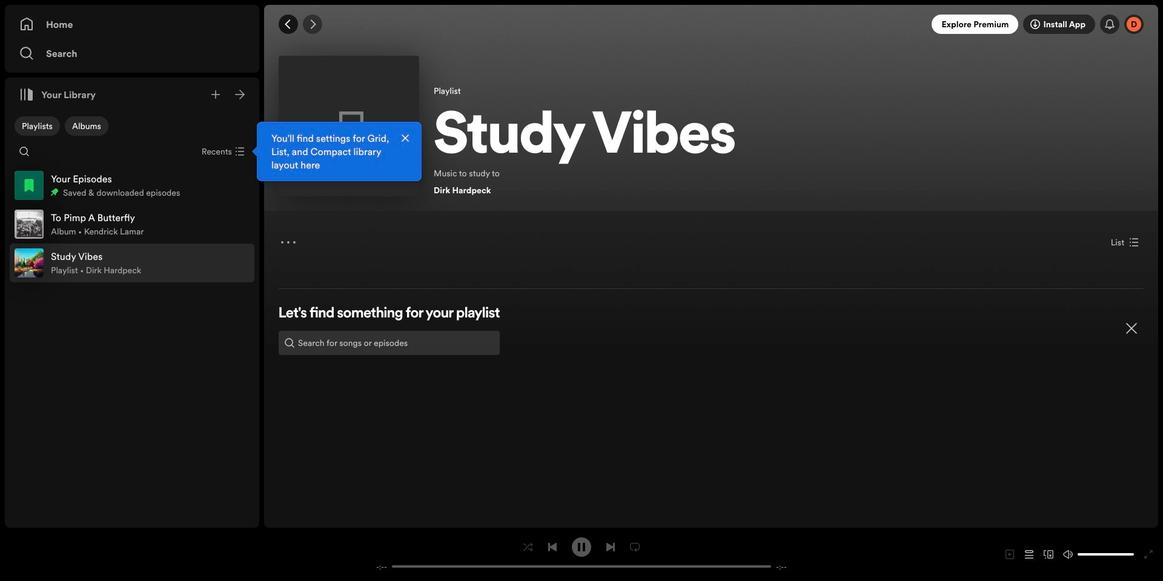 Task type: locate. For each thing, give the bounding box(es) containing it.
None checkbox
[[15, 116, 60, 136]]

top bar and user menu element
[[264, 5, 1159, 44]]

close image
[[1125, 321, 1139, 335]]

0 vertical spatial none search field
[[15, 142, 34, 161]]

main element
[[5, 5, 422, 528]]

None search field
[[15, 142, 34, 161], [279, 331, 500, 355]]

disable repeat image
[[630, 542, 640, 552]]

0 horizontal spatial none search field
[[15, 142, 34, 161]]

dialog
[[257, 122, 422, 181]]

1 vertical spatial none search field
[[279, 331, 500, 355]]

Search for songs or episodes field
[[279, 331, 500, 355]]

go back image
[[284, 19, 293, 29]]

none search field search for songs or episodes
[[279, 331, 500, 355]]

list item
[[10, 244, 255, 282]]

none search field inside main element
[[15, 142, 34, 161]]

player controls element
[[363, 537, 800, 572]]

None checkbox
[[65, 116, 108, 136]]

none checkbox inside main element
[[65, 116, 108, 136]]

1 horizontal spatial none search field
[[279, 331, 500, 355]]

2 group from the top
[[10, 205, 255, 244]]

volume high image
[[1063, 550, 1073, 559]]

group
[[10, 166, 255, 205], [10, 205, 255, 244], [10, 244, 255, 282]]

pause image
[[577, 542, 587, 552]]



Task type: describe. For each thing, give the bounding box(es) containing it.
Disable repeat checkbox
[[625, 537, 645, 557]]

enable shuffle image
[[524, 542, 533, 552]]

what's new image
[[1105, 19, 1115, 29]]

none search field 'search in your library'
[[15, 142, 34, 161]]

next image
[[606, 542, 616, 552]]

none checkbox inside main element
[[15, 116, 60, 136]]

Recents, List view field
[[192, 142, 252, 161]]

list item inside main element
[[10, 244, 255, 282]]

1 group from the top
[[10, 166, 255, 205]]

search in your library image
[[19, 147, 29, 156]]

dialog inside main element
[[257, 122, 422, 181]]

go forward image
[[308, 19, 318, 29]]

3 group from the top
[[10, 244, 255, 282]]

previous image
[[548, 542, 557, 552]]



Task type: vqa. For each thing, say whether or not it's contained in the screenshot.
dialog within Main "element"
yes



